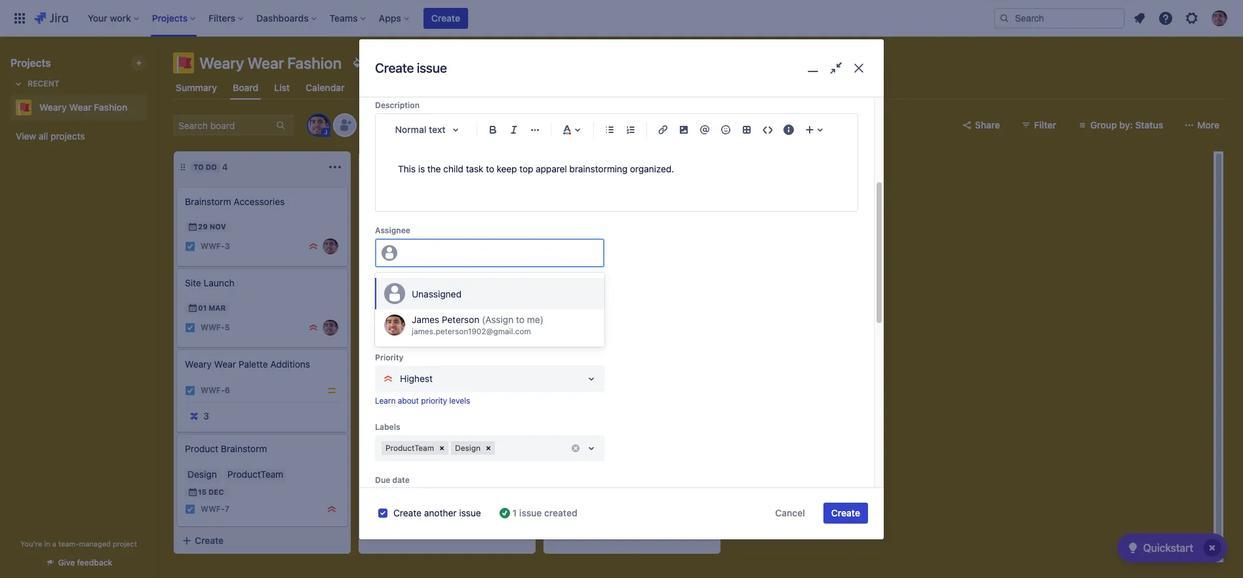 Task type: describe. For each thing, give the bounding box(es) containing it.
weary wear fashion link
[[10, 94, 142, 121]]

productteam
[[386, 444, 434, 453]]

james for james peterson ( assign to me ) james.peterson1902@gmail.com
[[412, 314, 439, 325]]

peterson for james peterson ( assign to me ) james.peterson1902@gmail.com
[[442, 314, 480, 325]]

task image for product brainstorm
[[185, 504, 195, 515]]

learn
[[375, 396, 396, 406]]

01
[[198, 304, 207, 312]]

wwf-5 link
[[201, 322, 230, 334]]

wwf-6 link
[[201, 385, 230, 396]]

launch
[[204, 277, 235, 289]]

)
[[540, 314, 544, 325]]

numbered list ⌘⇧7 image
[[623, 122, 639, 138]]

create left the another
[[393, 508, 422, 519]]

design for design the weary wear site
[[370, 196, 399, 207]]

feb
[[395, 259, 408, 268]]

dismiss quickstart image
[[1202, 538, 1223, 559]]

task image for wwf-1
[[370, 278, 380, 289]]

normal
[[395, 124, 427, 135]]

1 horizontal spatial weary wear fashion
[[199, 54, 342, 72]]

timeline
[[360, 82, 397, 93]]

in
[[378, 163, 386, 171]]

task image for wwf-5
[[185, 323, 195, 333]]

1 horizontal spatial issue
[[459, 508, 481, 519]]

accessories
[[234, 196, 285, 207]]

james peterson ( assign to me ) james.peterson1902@gmail.com
[[412, 314, 544, 336]]

emoji image
[[718, 122, 734, 138]]

james peterson
[[400, 319, 468, 330]]

wwf-3
[[201, 242, 230, 251]]

bold ⌘b image
[[485, 122, 501, 138]]

managed
[[79, 540, 111, 548]]

text
[[429, 124, 446, 135]]

give feedback button
[[37, 552, 120, 574]]

nov for 30 nov
[[395, 359, 411, 367]]

create issue dialog
[[359, 39, 884, 578]]

due date
[[375, 475, 410, 485]]

30 nov
[[383, 359, 411, 367]]

create button inside dialog
[[824, 503, 868, 524]]

issue for create issue
[[417, 61, 447, 76]]

list
[[274, 82, 290, 93]]

issue for 1 issue created
[[519, 508, 542, 519]]

0 horizontal spatial the
[[402, 196, 415, 207]]

wwf- for 1
[[386, 278, 410, 288]]

assign inside button
[[375, 271, 404, 282]]

james.peterson1902@gmail.com
[[412, 327, 531, 336]]

1 vertical spatial design
[[436, 314, 466, 325]]

site
[[471, 196, 487, 207]]

minimize image
[[804, 59, 823, 78]]

Search board text field
[[174, 116, 274, 134]]

0 vertical spatial brainstorm
[[185, 196, 231, 207]]

7
[[225, 505, 229, 514]]

clear image
[[571, 443, 581, 454]]

task
[[466, 163, 484, 175]]

this is the child task to keep top apparel brainstorming organized.
[[398, 163, 674, 175]]

wwf-6
[[201, 386, 230, 396]]

1 issue created link
[[513, 507, 578, 520]]

learn about priority levels
[[375, 396, 470, 406]]

wear up the 6
[[214, 359, 236, 370]]

additions
[[270, 359, 310, 370]]

palette
[[239, 359, 268, 370]]

assignee
[[375, 226, 410, 236]]

site
[[185, 277, 201, 289]]

create another issue
[[393, 508, 481, 519]]

0
[[590, 161, 596, 172]]

task image for wwf-3
[[185, 241, 195, 252]]

board
[[233, 82, 258, 93]]

15
[[198, 488, 207, 496]]

the inside description - main content area, start typing to enter text. text field
[[427, 163, 441, 175]]

to inside text field
[[486, 163, 494, 175]]

due
[[375, 475, 390, 485]]

in
[[44, 540, 50, 548]]

create up timeline on the top
[[375, 61, 414, 76]]

date
[[392, 475, 410, 485]]

add people image
[[337, 117, 353, 133]]

task image for product listing design silos
[[370, 378, 380, 388]]

wwf-2 link
[[386, 377, 415, 389]]

view all projects link
[[10, 125, 147, 148]]

product listing design silos
[[370, 314, 488, 325]]

wwf-1 link
[[386, 278, 414, 289]]

site launch
[[185, 277, 235, 289]]

create button inside primary element
[[424, 8, 468, 29]]

wear up list
[[248, 54, 284, 72]]

weary wear palette additions
[[185, 359, 310, 370]]

recent
[[28, 79, 59, 89]]

29 for 29 feb
[[383, 259, 393, 268]]

weary up board at left
[[199, 54, 244, 72]]

mention image
[[697, 122, 713, 138]]

dec
[[209, 488, 224, 496]]

weary wear fashion inside 'link'
[[39, 102, 128, 113]]

do
[[206, 163, 217, 171]]

this
[[398, 163, 416, 175]]

0 vertical spatial 1
[[410, 278, 414, 288]]

done 0
[[563, 161, 596, 172]]

1 vertical spatial brainstorm
[[221, 443, 267, 454]]

james peterson image for 5
[[323, 320, 338, 336]]

unassigned
[[412, 288, 462, 299]]

2 open image from the top
[[584, 441, 599, 456]]

apparel
[[536, 163, 567, 175]]

Search field
[[994, 8, 1125, 29]]

highest
[[400, 373, 433, 384]]

15 dec
[[198, 488, 224, 496]]

design the weary wear site
[[370, 196, 487, 207]]

cancel button
[[768, 503, 813, 524]]

product for product brainstorm
[[185, 443, 218, 454]]

give feedback
[[58, 558, 112, 568]]

peterson for james peterson
[[430, 319, 468, 330]]

fashion inside 'link'
[[94, 102, 128, 113]]

task image for wwf-6
[[185, 386, 195, 396]]

29 nov
[[198, 222, 226, 231]]

wwf-5
[[201, 323, 230, 333]]

wwf- for 2
[[386, 378, 410, 388]]

design for design
[[455, 444, 481, 453]]

child
[[443, 163, 463, 175]]

weary down is
[[418, 196, 445, 207]]

silos
[[468, 314, 488, 325]]

6
[[225, 386, 230, 396]]



Task type: locate. For each thing, give the bounding box(es) containing it.
cancel
[[775, 508, 805, 519]]

view all projects
[[16, 131, 85, 142]]

reporter
[[375, 297, 409, 307]]

give
[[58, 558, 75, 568]]

view
[[16, 131, 36, 142]]

1 inside "link"
[[513, 508, 517, 519]]

progress
[[388, 163, 429, 171]]

table image
[[739, 122, 755, 138]]

01 march 2024 image
[[188, 303, 198, 313], [188, 303, 198, 313]]

1 horizontal spatial product
[[370, 314, 403, 325]]

1 horizontal spatial to
[[486, 163, 494, 175]]

fashion
[[287, 54, 342, 72], [94, 102, 128, 113]]

1 horizontal spatial assign
[[485, 314, 514, 325]]

priority
[[421, 396, 447, 406]]

feedback
[[77, 558, 112, 568]]

2 horizontal spatial create button
[[824, 503, 868, 524]]

1 horizontal spatial nov
[[395, 359, 411, 367]]

projects
[[51, 131, 85, 142]]

2 clear image from the left
[[483, 443, 494, 454]]

0 vertical spatial open image
[[584, 371, 599, 387]]

add image, video, or file image
[[676, 122, 692, 138]]

me up unassigned
[[418, 271, 431, 282]]

1 vertical spatial highest image
[[493, 278, 504, 289]]

0 vertical spatial 29
[[198, 222, 208, 231]]

task image left wwf-6 link
[[185, 386, 195, 396]]

1 vertical spatial to
[[407, 271, 415, 282]]

labels
[[375, 422, 400, 432]]

wear inside 'link'
[[69, 102, 92, 113]]

tab list containing board
[[165, 76, 1236, 100]]

wwf-1
[[386, 278, 414, 288]]

tab list
[[165, 76, 1236, 100]]

calendar
[[306, 82, 345, 93]]

me right (
[[527, 314, 540, 325]]

1 vertical spatial weary wear fashion
[[39, 102, 128, 113]]

clear image for productteam
[[437, 443, 447, 454]]

1 vertical spatial james peterson image
[[508, 375, 523, 391]]

me inside the james peterson ( assign to me ) james.peterson1902@gmail.com
[[527, 314, 540, 325]]

30
[[383, 359, 393, 367]]

issue inside the 1 issue created "link"
[[519, 508, 542, 519]]

0 horizontal spatial nov
[[210, 222, 226, 231]]

wwf-3 link
[[201, 241, 230, 252]]

1 vertical spatial 1
[[513, 508, 517, 519]]

0 horizontal spatial assign
[[375, 271, 404, 282]]

wwf-7 link
[[201, 504, 229, 515]]

link image
[[655, 122, 671, 138]]

open image
[[584, 371, 599, 387], [584, 441, 599, 456]]

to right task
[[486, 163, 494, 175]]

list link
[[272, 76, 293, 100]]

0 vertical spatial assign
[[375, 271, 404, 282]]

1 vertical spatial open image
[[584, 441, 599, 456]]

0 vertical spatial highest image
[[308, 241, 319, 252]]

design up assignee
[[370, 196, 399, 207]]

0 horizontal spatial weary wear fashion
[[39, 102, 128, 113]]

create button right cancel button
[[824, 503, 868, 524]]

1 horizontal spatial 1
[[513, 508, 517, 519]]

1 vertical spatial assign
[[485, 314, 514, 325]]

create issue
[[375, 61, 447, 76]]

1 clear image from the left
[[437, 443, 447, 454]]

1 horizontal spatial james peterson image
[[508, 375, 523, 391]]

weary wear fashion up list
[[199, 54, 342, 72]]

issue up description
[[417, 61, 447, 76]]

0 horizontal spatial 29
[[198, 222, 208, 231]]

0 vertical spatial nov
[[210, 222, 226, 231]]

learn about priority levels link
[[375, 396, 470, 406]]

highest image for brainstorm accessories
[[308, 241, 319, 252]]

clear image for design
[[483, 443, 494, 454]]

me inside button
[[418, 271, 431, 282]]

fashion up the view all projects link
[[94, 102, 128, 113]]

29 february 2024 image
[[372, 258, 383, 269], [372, 258, 383, 269]]

15 december 2023 image
[[188, 487, 198, 498]]

issue left created
[[519, 508, 542, 519]]

nov right the 30
[[395, 359, 411, 367]]

create up create issue
[[431, 12, 460, 23]]

0 vertical spatial weary wear fashion
[[199, 54, 342, 72]]

description
[[375, 101, 420, 110]]

issue right the another
[[459, 508, 481, 519]]

1 issue created
[[513, 508, 578, 519]]

0 vertical spatial design
[[370, 196, 399, 207]]

30 november 2023 image
[[372, 358, 383, 369], [372, 358, 383, 369]]

01 mar
[[198, 304, 226, 312]]

29 feb
[[383, 259, 408, 268]]

product up 15 at the left bottom
[[185, 443, 218, 454]]

29 up wwf-3
[[198, 222, 208, 231]]

highest image for site launch
[[308, 323, 319, 333]]

medium image
[[327, 386, 337, 396]]

0 horizontal spatial james peterson image
[[323, 320, 338, 336]]

wwf- for 6
[[201, 386, 225, 396]]

nov up wwf-3
[[210, 222, 226, 231]]

weary inside 'link'
[[39, 102, 67, 113]]

wwf- for 7
[[201, 505, 225, 514]]

priority
[[375, 353, 404, 363]]

brainstorm up 29 nov on the top left of page
[[185, 196, 231, 207]]

project
[[113, 540, 137, 548]]

highest image
[[327, 504, 337, 515]]

create button up create issue
[[424, 8, 468, 29]]

james peterson image
[[323, 320, 338, 336], [508, 375, 523, 391]]

0 vertical spatial to
[[486, 163, 494, 175]]

james peterson image
[[308, 115, 329, 136], [323, 239, 338, 254], [508, 275, 523, 291], [384, 315, 405, 336], [378, 317, 393, 333]]

1 open image from the top
[[584, 371, 599, 387]]

weary down recent
[[39, 102, 67, 113]]

organized.
[[630, 163, 674, 175]]

discard & close image
[[849, 59, 868, 78]]

1 vertical spatial the
[[402, 196, 415, 207]]

all
[[39, 131, 48, 142]]

0 vertical spatial fashion
[[287, 54, 342, 72]]

peterson
[[442, 314, 480, 325], [430, 319, 468, 330]]

james peterson image for 2
[[508, 375, 523, 391]]

1 up "*"
[[410, 278, 414, 288]]

to left )
[[516, 314, 525, 325]]

1 vertical spatial product
[[185, 443, 218, 454]]

bullet list ⌘⇧8 image
[[602, 122, 618, 138]]

nov for 29 nov
[[210, 222, 226, 231]]

2 vertical spatial design
[[455, 444, 481, 453]]

create inside primary element
[[431, 12, 460, 23]]

create banner
[[0, 0, 1243, 37]]

1 horizontal spatial me
[[527, 314, 540, 325]]

2 up about
[[410, 378, 415, 388]]

weary up "wwf-6" in the left of the page
[[185, 359, 212, 370]]

levels
[[449, 396, 470, 406]]

in progress 2
[[378, 161, 440, 172]]

summary
[[176, 82, 217, 93]]

created
[[544, 508, 578, 519]]

0 vertical spatial james peterson image
[[323, 320, 338, 336]]

1
[[410, 278, 414, 288], [513, 508, 517, 519]]

assign to me button
[[375, 270, 431, 284]]

wear left site
[[447, 196, 469, 207]]

1 vertical spatial 29
[[383, 259, 393, 268]]

james for james peterson
[[400, 319, 428, 330]]

0 horizontal spatial 2
[[410, 378, 415, 388]]

2 vertical spatial create button
[[174, 529, 351, 553]]

normal text button
[[389, 116, 472, 144]]

brainstorming
[[570, 163, 628, 175]]

0 vertical spatial 2
[[434, 161, 440, 172]]

peterson inside the james peterson ( assign to me ) james.peterson1902@gmail.com
[[442, 314, 480, 325]]

to inside button
[[407, 271, 415, 282]]

to down feb at left top
[[407, 271, 415, 282]]

wwf-7
[[201, 505, 229, 514]]

summary link
[[173, 76, 220, 100]]

0 vertical spatial me
[[418, 271, 431, 282]]

assign inside the james peterson ( assign to me ) james.peterson1902@gmail.com
[[485, 314, 514, 325]]

0 horizontal spatial issue
[[417, 61, 447, 76]]

1 vertical spatial fashion
[[94, 102, 128, 113]]

1 vertical spatial nov
[[395, 359, 411, 367]]

assign
[[375, 271, 404, 282], [485, 314, 514, 325]]

another
[[424, 508, 457, 519]]

1 vertical spatial 2
[[410, 378, 415, 388]]

create right "cancel"
[[831, 508, 860, 519]]

1 vertical spatial task image
[[185, 504, 195, 515]]

issue
[[417, 61, 447, 76], [459, 508, 481, 519], [519, 508, 542, 519]]

0 horizontal spatial to
[[407, 271, 415, 282]]

collapse recent projects image
[[10, 76, 26, 92]]

info panel image
[[781, 122, 797, 138]]

design inside create issue dialog
[[455, 444, 481, 453]]

Description - Main content area, start typing to enter text. text field
[[398, 162, 835, 177]]

clear image right productteam
[[437, 443, 447, 454]]

the down this at top left
[[402, 196, 415, 207]]

task image left wwf-5 'link'
[[185, 323, 195, 333]]

task image down 29 november 2023 icon
[[185, 241, 195, 252]]

wwf- inside 'link'
[[201, 323, 225, 333]]

clear image left labels 'text field'
[[483, 443, 494, 454]]

2 vertical spatial to
[[516, 314, 525, 325]]

0 horizontal spatial product
[[185, 443, 218, 454]]

weary wear fashion up the view all projects link
[[39, 102, 128, 113]]

0 horizontal spatial me
[[418, 271, 431, 282]]

task image
[[185, 241, 195, 252], [370, 278, 380, 289], [185, 323, 195, 333], [185, 386, 195, 396]]

weary
[[199, 54, 244, 72], [39, 102, 67, 113], [418, 196, 445, 207], [185, 359, 212, 370]]

task image left the unassigned image
[[370, 278, 380, 289]]

assign down 29 feb
[[375, 271, 404, 282]]

29 for 29 nov
[[198, 222, 208, 231]]

2 vertical spatial highest image
[[308, 323, 319, 333]]

0 vertical spatial task image
[[370, 378, 380, 388]]

product for product listing design silos
[[370, 314, 403, 325]]

is
[[418, 163, 425, 175]]

1 vertical spatial create button
[[824, 503, 868, 524]]

29 november 2023 image
[[188, 222, 198, 232]]

projects
[[10, 57, 51, 69]]

product down reporter
[[370, 314, 403, 325]]

0 horizontal spatial 1
[[410, 278, 414, 288]]

create button down 7 at the left bottom of page
[[174, 529, 351, 553]]

task image up the learn
[[370, 378, 380, 388]]

0 horizontal spatial create button
[[174, 529, 351, 553]]

to do 4
[[193, 161, 228, 172]]

weary wear fashion
[[199, 54, 342, 72], [39, 102, 128, 113]]

0 vertical spatial create button
[[424, 8, 468, 29]]

wwf-
[[201, 242, 225, 251], [386, 278, 410, 288], [201, 323, 225, 333], [386, 378, 410, 388], [201, 386, 225, 396], [201, 505, 225, 514]]

create
[[431, 12, 460, 23], [375, 61, 414, 76], [393, 508, 422, 519], [831, 508, 860, 519], [195, 535, 224, 546]]

assign up james.peterson1902@gmail.com
[[485, 314, 514, 325]]

quickstart button
[[1117, 534, 1228, 563]]

listing
[[406, 314, 434, 325]]

4
[[222, 161, 228, 172]]

create down wwf-7 link
[[195, 535, 224, 546]]

code snippet image
[[760, 122, 776, 138]]

task image down 15 december 2023 image
[[185, 504, 195, 515]]

1 horizontal spatial the
[[427, 163, 441, 175]]

product brainstorm
[[185, 443, 267, 454]]

2 horizontal spatial to
[[516, 314, 525, 325]]

jira image
[[34, 10, 68, 26], [34, 10, 68, 26]]

2 right is
[[434, 161, 440, 172]]

james inside the james peterson ( assign to me ) james.peterson1902@gmail.com
[[412, 314, 439, 325]]

(
[[482, 314, 485, 325]]

to
[[193, 163, 204, 171]]

fashion up calendar
[[287, 54, 342, 72]]

brainstorm accessories
[[185, 196, 285, 207]]

to inside the james peterson ( assign to me ) james.peterson1902@gmail.com
[[516, 314, 525, 325]]

*
[[410, 297, 414, 307]]

a
[[52, 540, 56, 548]]

0 horizontal spatial clear image
[[437, 443, 447, 454]]

about
[[398, 396, 419, 406]]

normal text
[[395, 124, 446, 135]]

1 left created
[[513, 508, 517, 519]]

Labels text field
[[498, 442, 500, 455]]

wwf- for 3
[[201, 242, 225, 251]]

0 vertical spatial the
[[427, 163, 441, 175]]

search image
[[999, 13, 1010, 23]]

exit full screen image
[[827, 59, 845, 78]]

1 horizontal spatial 29
[[383, 259, 393, 268]]

wear up the view all projects link
[[69, 102, 92, 113]]

calendar link
[[303, 76, 347, 100]]

0 vertical spatial product
[[370, 314, 403, 325]]

primary element
[[8, 0, 994, 36]]

james
[[412, 314, 439, 325], [400, 319, 428, 330]]

1 horizontal spatial fashion
[[287, 54, 342, 72]]

unassigned image
[[384, 284, 405, 304]]

0 horizontal spatial fashion
[[94, 102, 128, 113]]

design up james.peterson1902@gmail.com
[[436, 314, 466, 325]]

to
[[486, 163, 494, 175], [407, 271, 415, 282], [516, 314, 525, 325]]

0 horizontal spatial task image
[[185, 504, 195, 515]]

task image
[[370, 378, 380, 388], [185, 504, 195, 515]]

reporter *
[[375, 297, 414, 307]]

1 vertical spatial me
[[527, 314, 540, 325]]

italic ⌘i image
[[506, 122, 522, 138]]

29 november 2023 image
[[188, 222, 198, 232]]

29 left feb at left top
[[383, 259, 393, 268]]

brainstorm up dec
[[221, 443, 267, 454]]

check image
[[1125, 540, 1141, 556]]

1 horizontal spatial 2
[[434, 161, 440, 172]]

1 horizontal spatial clear image
[[483, 443, 494, 454]]

design left labels 'text field'
[[455, 444, 481, 453]]

timeline link
[[358, 76, 400, 100]]

the right is
[[427, 163, 441, 175]]

more formatting image
[[527, 122, 543, 138]]

done
[[563, 163, 585, 171]]

1 horizontal spatial create button
[[424, 8, 468, 29]]

2 horizontal spatial issue
[[519, 508, 542, 519]]

highest image
[[308, 241, 319, 252], [493, 278, 504, 289], [308, 323, 319, 333]]

wwf- for 5
[[201, 323, 225, 333]]

1 horizontal spatial task image
[[370, 378, 380, 388]]

team-
[[58, 540, 79, 548]]

clear image
[[437, 443, 447, 454], [483, 443, 494, 454]]

15 december 2023 image
[[188, 487, 198, 498]]



Task type: vqa. For each thing, say whether or not it's contained in the screenshot.
feedback
yes



